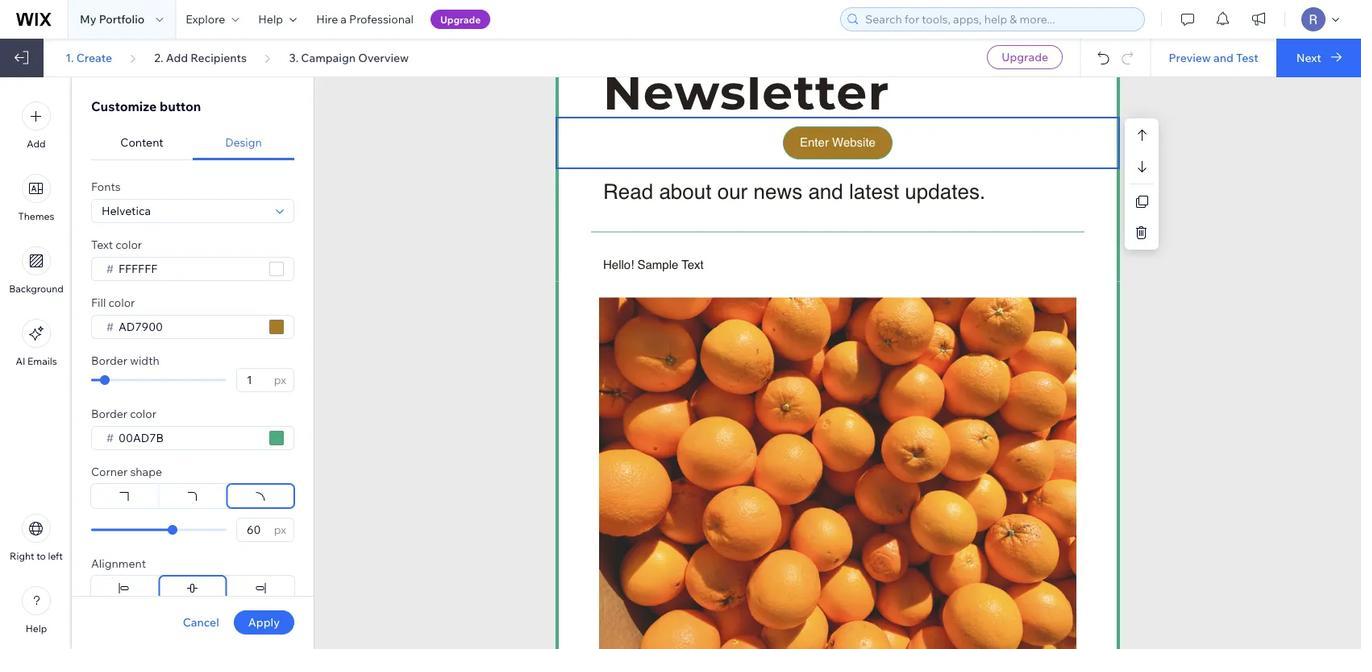 Task type: locate. For each thing, give the bounding box(es) containing it.
upgrade button
[[431, 10, 490, 29], [987, 45, 1063, 69]]

hello!
[[603, 258, 634, 272]]

news
[[754, 179, 803, 204]]

Search for tools, apps, help & more... field
[[860, 8, 1139, 31]]

border for border color
[[91, 407, 127, 421]]

3 no fill field from the top
[[114, 427, 264, 450]]

1 vertical spatial px
[[274, 523, 286, 537]]

None text field
[[242, 369, 269, 392], [242, 519, 269, 542], [242, 369, 269, 392], [242, 519, 269, 542]]

hire
[[316, 12, 338, 26]]

2 no fill field from the top
[[114, 316, 264, 339]]

0 vertical spatial and
[[1214, 50, 1234, 65]]

add up themes button
[[27, 138, 46, 150]]

right
[[10, 551, 34, 563]]

ai emails button
[[16, 319, 57, 368]]

0 horizontal spatial add
[[27, 138, 46, 150]]

our
[[717, 179, 748, 204]]

# down border color
[[106, 431, 114, 446]]

None field
[[97, 200, 271, 223]]

# for fill
[[106, 320, 114, 334]]

1 vertical spatial text
[[682, 258, 704, 272]]

0 vertical spatial color
[[116, 238, 142, 252]]

0 vertical spatial upgrade button
[[431, 10, 490, 29]]

2 border from the top
[[91, 407, 127, 421]]

no fill field up the "shape"
[[114, 427, 264, 450]]

sample
[[637, 258, 678, 272]]

1 horizontal spatial text
[[682, 258, 704, 272]]

background
[[9, 283, 64, 295]]

help button up 3.
[[249, 0, 307, 39]]

help button down the right to left at bottom left
[[22, 587, 51, 635]]

fonts
[[91, 180, 121, 194]]

1 vertical spatial border
[[91, 407, 127, 421]]

next
[[1297, 50, 1322, 65]]

width
[[130, 354, 159, 368]]

no fill field down text color
[[114, 258, 264, 281]]

border down border width
[[91, 407, 127, 421]]

# down fill color on the left top of page
[[106, 320, 114, 334]]

1 horizontal spatial upgrade button
[[987, 45, 1063, 69]]

text
[[91, 238, 113, 252], [682, 258, 704, 272]]

0 vertical spatial px
[[274, 373, 286, 387]]

portfolio
[[99, 12, 145, 26]]

text up fill
[[91, 238, 113, 252]]

1 horizontal spatial and
[[1214, 50, 1234, 65]]

next button
[[1276, 39, 1361, 77]]

hire a professional
[[316, 12, 414, 26]]

#
[[106, 262, 114, 276], [106, 320, 114, 334], [106, 431, 114, 446]]

2. add recipients
[[154, 50, 247, 65]]

2 # from the top
[[106, 320, 114, 334]]

a
[[341, 12, 347, 26]]

help left 'hire'
[[258, 12, 283, 26]]

add
[[166, 50, 188, 65], [27, 138, 46, 150]]

2. add recipients link
[[154, 50, 247, 65]]

border left width
[[91, 354, 127, 368]]

upgrade
[[440, 13, 481, 25], [1002, 50, 1048, 64]]

0 vertical spatial help
[[258, 12, 283, 26]]

color down width
[[130, 407, 156, 421]]

no fill field up width
[[114, 316, 264, 339]]

cancel
[[183, 616, 219, 630]]

1 border from the top
[[91, 354, 127, 368]]

0 vertical spatial no fill field
[[114, 258, 264, 281]]

no fill field for text color
[[114, 258, 264, 281]]

0 horizontal spatial upgrade button
[[431, 10, 490, 29]]

border
[[91, 354, 127, 368], [91, 407, 127, 421]]

add right 2.
[[166, 50, 188, 65]]

hello! sample text
[[603, 258, 704, 272]]

hire a professional link
[[307, 0, 423, 39]]

1 vertical spatial no fill field
[[114, 316, 264, 339]]

text right the sample
[[682, 258, 704, 272]]

add button
[[22, 102, 51, 150]]

1 vertical spatial color
[[108, 296, 135, 310]]

color right fill
[[108, 296, 135, 310]]

0 vertical spatial add
[[166, 50, 188, 65]]

1 horizontal spatial add
[[166, 50, 188, 65]]

1 vertical spatial help button
[[22, 587, 51, 635]]

1 vertical spatial upgrade button
[[987, 45, 1063, 69]]

my portfolio
[[80, 12, 145, 26]]

0 horizontal spatial text
[[91, 238, 113, 252]]

help down the right to left at bottom left
[[26, 623, 47, 635]]

color up fill color on the left top of page
[[116, 238, 142, 252]]

and left test
[[1214, 50, 1234, 65]]

1 horizontal spatial upgrade
[[1002, 50, 1048, 64]]

2 vertical spatial #
[[106, 431, 114, 446]]

color
[[116, 238, 142, 252], [108, 296, 135, 310], [130, 407, 156, 421]]

upgrade down search for tools, apps, help & more... "field"
[[1002, 50, 1048, 64]]

px
[[274, 373, 286, 387], [274, 523, 286, 537]]

help button
[[249, 0, 307, 39], [22, 587, 51, 635]]

apply button
[[234, 611, 294, 635]]

help
[[258, 12, 283, 26], [26, 623, 47, 635]]

1 vertical spatial #
[[106, 320, 114, 334]]

button
[[160, 98, 201, 115]]

1 horizontal spatial help button
[[249, 0, 307, 39]]

1 no fill field from the top
[[114, 258, 264, 281]]

enter website link
[[784, 127, 892, 158]]

2 vertical spatial no fill field
[[114, 427, 264, 450]]

0 vertical spatial border
[[91, 354, 127, 368]]

corner shape
[[91, 465, 162, 479]]

border width
[[91, 354, 159, 368]]

background button
[[9, 247, 64, 295]]

upgrade right the professional
[[440, 13, 481, 25]]

1 vertical spatial add
[[27, 138, 46, 150]]

and
[[1214, 50, 1234, 65], [808, 179, 843, 204]]

1. create
[[65, 50, 112, 65]]

preview and test
[[1169, 50, 1259, 65]]

0 horizontal spatial and
[[808, 179, 843, 204]]

upgrade button down search for tools, apps, help & more... "field"
[[987, 45, 1063, 69]]

# down text color
[[106, 262, 114, 276]]

No fill field
[[114, 258, 264, 281], [114, 316, 264, 339], [114, 427, 264, 450]]

2 vertical spatial color
[[130, 407, 156, 421]]

professional
[[349, 12, 414, 26]]

tab list
[[91, 126, 294, 160]]

fill
[[91, 296, 106, 310]]

0 horizontal spatial help
[[26, 623, 47, 635]]

3 # from the top
[[106, 431, 114, 446]]

0 vertical spatial #
[[106, 262, 114, 276]]

recipients
[[191, 50, 247, 65]]

and right news
[[808, 179, 843, 204]]

1 vertical spatial and
[[808, 179, 843, 204]]

1 # from the top
[[106, 262, 114, 276]]

add inside add button
[[27, 138, 46, 150]]

color for text color
[[116, 238, 142, 252]]

upgrade button right the professional
[[431, 10, 490, 29]]

0 vertical spatial upgrade
[[440, 13, 481, 25]]

emails
[[27, 356, 57, 368]]



Task type: describe. For each thing, give the bounding box(es) containing it.
enter website
[[800, 135, 876, 150]]

campaign
[[301, 50, 356, 65]]

customize button
[[91, 98, 201, 115]]

no fill field for border color
[[114, 427, 264, 450]]

alignment
[[91, 557, 146, 571]]

apply
[[248, 616, 280, 630]]

enter
[[800, 135, 829, 150]]

color for fill color
[[108, 296, 135, 310]]

3.
[[289, 50, 299, 65]]

updates.
[[905, 179, 986, 204]]

1 horizontal spatial help
[[258, 12, 283, 26]]

color for border color
[[130, 407, 156, 421]]

design button
[[193, 126, 294, 160]]

corner
[[91, 465, 128, 479]]

overview
[[358, 50, 409, 65]]

create
[[76, 50, 112, 65]]

preview
[[1169, 50, 1211, 65]]

content button
[[91, 126, 193, 160]]

1 vertical spatial help
[[26, 623, 47, 635]]

2.
[[154, 50, 163, 65]]

website
[[832, 135, 876, 150]]

latest
[[849, 179, 899, 204]]

0 horizontal spatial upgrade
[[440, 13, 481, 25]]

ai emails
[[16, 356, 57, 368]]

cancel button
[[183, 616, 219, 631]]

# for border
[[106, 431, 114, 446]]

right to left
[[10, 551, 63, 563]]

ai
[[16, 356, 25, 368]]

border for border width
[[91, 354, 127, 368]]

0 vertical spatial help button
[[249, 0, 307, 39]]

design
[[225, 135, 262, 150]]

1. create link
[[65, 50, 112, 65]]

border color
[[91, 407, 156, 421]]

test
[[1236, 50, 1259, 65]]

content
[[120, 135, 163, 150]]

add inside 2. add recipients link
[[166, 50, 188, 65]]

read
[[603, 179, 653, 204]]

text color
[[91, 238, 142, 252]]

customize
[[91, 98, 157, 115]]

1.
[[65, 50, 74, 65]]

tab list containing content
[[91, 126, 294, 160]]

no fill field for fill color
[[114, 316, 264, 339]]

1 px from the top
[[274, 373, 286, 387]]

to
[[36, 551, 46, 563]]

about
[[659, 179, 712, 204]]

3. campaign overview
[[289, 50, 409, 65]]

newsletter
[[603, 62, 890, 121]]

themes
[[18, 210, 54, 223]]

read about our news and latest updates.
[[603, 179, 986, 204]]

3. campaign overview link
[[289, 50, 409, 65]]

2 px from the top
[[274, 523, 286, 537]]

explore
[[186, 12, 225, 26]]

left
[[48, 551, 63, 563]]

themes button
[[18, 174, 54, 223]]

my
[[80, 12, 96, 26]]

0 vertical spatial text
[[91, 238, 113, 252]]

shape
[[130, 465, 162, 479]]

1 vertical spatial upgrade
[[1002, 50, 1048, 64]]

0 horizontal spatial help button
[[22, 587, 51, 635]]

# for text
[[106, 262, 114, 276]]

right to left button
[[10, 514, 63, 563]]

fill color
[[91, 296, 135, 310]]



Task type: vqa. For each thing, say whether or not it's contained in the screenshot.
of in the What type of domain can I connect? You can use any domain (e.g., mydomain.com) or subdomain (e.g., shop.mydomain.com) with any ending you want. If you buy a domain from us, you can use it for any site you own.
no



